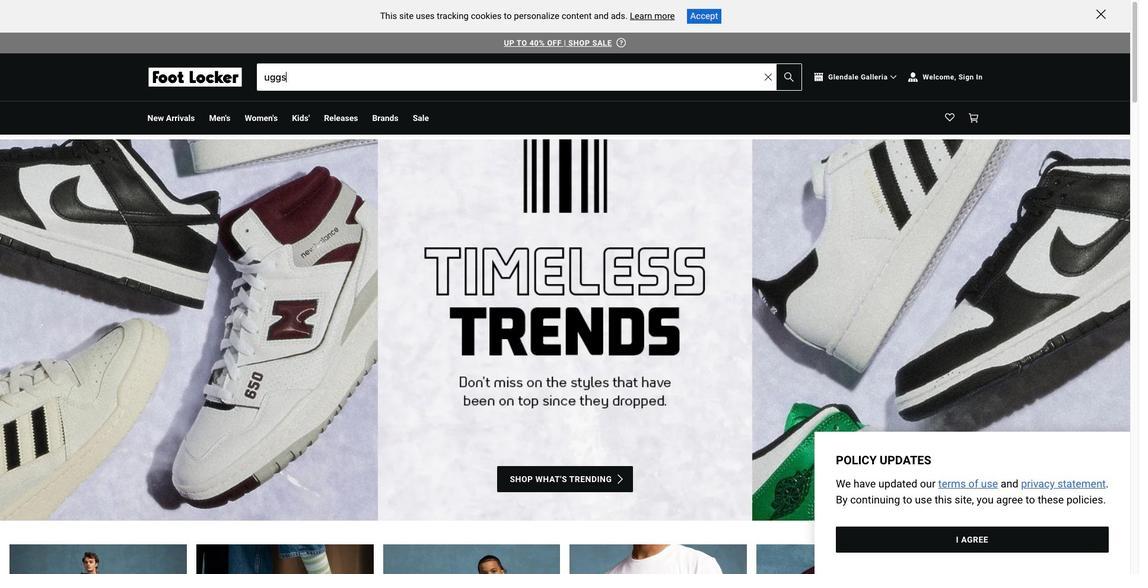Task type: locate. For each thing, give the bounding box(es) containing it.
primary element
[[138, 101, 993, 135]]

toolbar
[[147, 101, 732, 135]]

my favorites image
[[945, 113, 955, 123]]

more information about up to 40% off | shop sale promotion image
[[617, 38, 626, 47]]

None search field
[[257, 64, 802, 91]]

close image
[[1097, 9, 1106, 19]]

foot locker logo links to the home page image
[[147, 68, 242, 87]]

cart: 0 items image
[[969, 113, 978, 123]]

shop women's image
[[196, 545, 374, 574]]

search submit image
[[785, 72, 794, 82]]



Task type: describe. For each thing, give the bounding box(es) containing it.
clear search field text image
[[765, 74, 772, 81]]

privacy banner region
[[815, 432, 1131, 574]]

shop clothing image
[[570, 545, 747, 574]]

shop kids' image
[[383, 545, 561, 574]]

shop men's image
[[9, 545, 187, 574]]

don't miss on the styles that have been on top since they dropped. image
[[0, 139, 1131, 521]]

shop accessories image
[[757, 545, 934, 574]]

cookie banner region
[[0, 0, 1131, 32]]

Search search field
[[257, 64, 802, 90]]

shop sale image
[[944, 545, 1121, 574]]



Task type: vqa. For each thing, say whether or not it's contained in the screenshot.
Foot Locker logo links to the home page
yes



